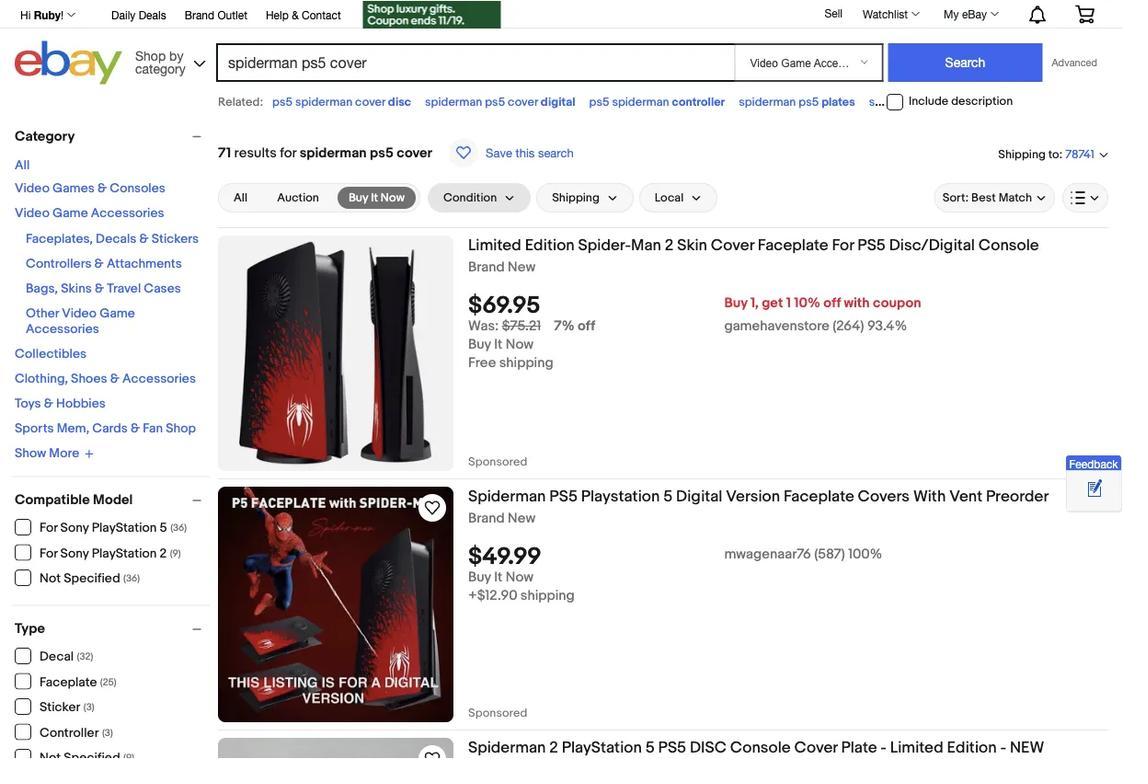Task type: vqa. For each thing, say whether or not it's contained in the screenshot.


Task type: describe. For each thing, give the bounding box(es) containing it.
spiderman up 71 results for spiderman ps5 cover
[[295, 95, 353, 109]]

2 inside spiderman 2 playstation 5 ps5 disc console cover plate - limited edition - new link
[[550, 738, 558, 757]]

deals
[[139, 8, 166, 21]]

toys & hobbies link
[[15, 396, 106, 412]]

include description
[[909, 95, 1013, 109]]

preorder
[[986, 487, 1049, 506]]

shop by category button
[[127, 41, 210, 81]]

1 horizontal spatial cover
[[794, 738, 838, 757]]

main content containing $69.95
[[218, 119, 1109, 759]]

skins
[[61, 281, 92, 297]]

mwagenaar76
[[724, 546, 811, 563]]

controllers
[[26, 256, 92, 272]]

limited inside limited edition spider-man 2 skin cover faceplate for ps5 disc/digital console brand new
[[468, 236, 522, 255]]

cards
[[92, 421, 128, 437]]

skin
[[677, 236, 707, 255]]

!
[[61, 8, 64, 21]]

spiderman for spiderman 2 playstation 5 ps5 disc console cover plate - limited edition - new
[[468, 738, 546, 757]]

$69.95
[[468, 292, 540, 320]]

results
[[234, 144, 277, 161]]

condition button
[[428, 183, 531, 213]]

video games & consoles
[[15, 181, 166, 196]]

compatible model button
[[15, 492, 210, 508]]

controllers & attachments link
[[26, 256, 182, 272]]

video for video game accessories
[[15, 206, 50, 221]]

buy 1, get 1 10% off with coupon
[[724, 295, 921, 312]]

controller
[[40, 725, 99, 741]]

71
[[218, 144, 231, 161]]

sports mem, cards & fan shop link
[[15, 421, 196, 437]]

2 inside limited edition spider-man 2 skin cover faceplate for ps5 disc/digital console brand new
[[665, 236, 674, 255]]

1 horizontal spatial cover
[[397, 144, 432, 161]]

my
[[944, 7, 959, 20]]

auction link
[[266, 187, 330, 209]]

accessories inside the faceplates, decals & stickers controllers & attachments bags, skins & travel cases other video game accessories
[[26, 322, 99, 337]]

spiderman ps5 playstation 5 digital version faceplate covers with vent preorder image
[[218, 487, 454, 722]]

game inside the faceplates, decals & stickers controllers & attachments bags, skins & travel cases other video game accessories
[[100, 306, 135, 322]]

& left fan
[[131, 421, 140, 437]]

spiderman 2 playstation 5 ps5 disc console cover plate - limited edition - new
[[468, 738, 1044, 757]]

include
[[909, 95, 949, 109]]

shipping for shipping
[[552, 191, 600, 205]]

advanced link
[[1043, 44, 1107, 81]]

plates
[[822, 95, 855, 109]]

all for bottom all link
[[234, 191, 248, 205]]

(587)
[[814, 546, 845, 563]]

spiderman 2 playstation 5 ps5 disc console cover plate - limited edition - new image
[[218, 738, 454, 759]]

limited edition spider-man 2 skin cover faceplate for ps5 disc/digital console brand new
[[468, 236, 1039, 276]]

& up video game accessories
[[97, 181, 107, 196]]

100%
[[848, 546, 883, 563]]

gamehavenstore
[[724, 318, 830, 335]]

shop inside shop by category
[[135, 48, 166, 63]]

now for mwagenaar76 (587) 100% buy it now +$12.90 shipping
[[506, 569, 534, 586]]

ps5 inside limited edition spider-man 2 skin cover faceplate for ps5 disc/digital console brand new
[[858, 236, 886, 255]]

video inside the faceplates, decals & stickers controllers & attachments bags, skins & travel cases other video game accessories
[[62, 306, 97, 322]]

it for gamehavenstore (264) 93.4% buy it now free shipping
[[494, 336, 503, 353]]

cover inside limited edition spider-man 2 skin cover faceplate for ps5 disc/digital console brand new
[[711, 236, 754, 255]]

playstation for (9)
[[92, 546, 157, 561]]

1 horizontal spatial edition
[[947, 738, 997, 757]]

spiderman left the 'controller'
[[612, 95, 669, 109]]

local
[[655, 191, 684, 205]]

spiderman ps5 cover digital
[[425, 95, 575, 109]]

disc
[[690, 738, 727, 757]]

limited inside spiderman 2 playstation 5 ps5 disc console cover plate - limited edition - new link
[[890, 738, 944, 757]]

spiderman for spiderman ps5 playstation 5 digital version faceplate covers with vent preorder brand new
[[468, 487, 546, 506]]

sports
[[15, 421, 54, 437]]

& right "skins"
[[95, 281, 104, 297]]

spiderman right the 'controller'
[[739, 95, 796, 109]]

help
[[266, 8, 289, 21]]

it inside text field
[[371, 190, 378, 205]]

brand inside "account" navigation
[[185, 8, 214, 21]]

sticker
[[40, 700, 80, 715]]

spider-
[[578, 236, 631, 255]]

auction
[[277, 191, 319, 205]]

search
[[538, 145, 574, 160]]

faceplates, decals & stickers link
[[26, 231, 199, 247]]

get
[[762, 295, 783, 312]]

ps5 up buy it now
[[370, 144, 394, 161]]

(25)
[[100, 676, 117, 688]]

get the coupon image
[[363, 1, 501, 29]]

71 results for spiderman ps5 cover
[[218, 144, 432, 161]]

help & contact
[[266, 8, 341, 21]]

watchlist link
[[853, 3, 928, 25]]

gamehavenstore (264) 93.4% buy it now free shipping
[[468, 318, 907, 371]]

local button
[[639, 183, 718, 213]]

daily
[[111, 8, 136, 21]]

your shopping cart image
[[1075, 5, 1096, 23]]

sony for for sony playstation 2
[[60, 546, 89, 561]]

games
[[52, 181, 95, 196]]

mwagenaar76 (587) 100% buy it now +$12.90 shipping
[[468, 546, 883, 604]]

not
[[40, 571, 61, 587]]

spiderman ps5
[[869, 95, 952, 109]]

for inside limited edition spider-man 2 skin cover faceplate for ps5 disc/digital console brand new
[[832, 236, 854, 255]]

video games & consoles link
[[15, 181, 166, 196]]

(3) for controller
[[102, 727, 113, 739]]

clothing,
[[15, 371, 68, 387]]

show more
[[15, 446, 79, 461]]

1
[[786, 295, 791, 312]]

Buy It Now selected text field
[[349, 190, 405, 206]]

shipping to : 78741
[[998, 147, 1095, 162]]

spiderman ps5 playstation 5 digital version faceplate covers with vent preorder link
[[468, 487, 1109, 510]]

show more button
[[15, 446, 94, 461]]

ps5 right "related:"
[[272, 95, 293, 109]]

account navigation
[[10, 0, 1109, 31]]

video for video games & consoles
[[15, 181, 50, 196]]

category
[[135, 61, 186, 76]]

ps5 spiderman controller
[[589, 95, 725, 109]]

for
[[280, 144, 296, 161]]

toys
[[15, 396, 41, 412]]

limited edition spider-man 2 skin cover faceplate for ps5 disc/digital console heading
[[468, 236, 1039, 255]]

category
[[15, 128, 75, 144]]

buy left 1,
[[724, 295, 748, 312]]

(9)
[[170, 547, 181, 559]]

specified
[[64, 571, 120, 587]]

daily deals
[[111, 8, 166, 21]]

5 for digital
[[664, 487, 673, 506]]

decal (32)
[[40, 649, 93, 665]]

1 vertical spatial all link
[[223, 187, 259, 209]]

for for for sony playstation 5
[[40, 520, 57, 536]]

stickers
[[152, 231, 199, 247]]

shipping for free
[[499, 355, 554, 371]]

& right toys
[[44, 396, 53, 412]]

disc
[[388, 95, 411, 109]]

help & contact link
[[266, 6, 341, 26]]

all for all link to the left
[[15, 158, 30, 173]]

shop by category banner
[[10, 0, 1109, 89]]

with
[[844, 295, 870, 312]]

other
[[26, 306, 59, 322]]

contact
[[302, 8, 341, 21]]

$75.21
[[502, 318, 541, 335]]

& up attachments
[[139, 231, 149, 247]]

Search for anything text field
[[219, 45, 731, 80]]

not specified (36)
[[40, 571, 140, 587]]

playstation for (36)
[[92, 520, 157, 536]]

playstation
[[581, 487, 660, 506]]

daily deals link
[[111, 6, 166, 26]]

spiderman down search for anything text field
[[425, 95, 482, 109]]

buy inside gamehavenstore (264) 93.4% buy it now free shipping
[[468, 336, 491, 353]]

$49.99
[[468, 543, 542, 572]]

brand inside limited edition spider-man 2 skin cover faceplate for ps5 disc/digital console brand new
[[468, 259, 505, 276]]



Task type: locate. For each thing, give the bounding box(es) containing it.
best
[[972, 191, 996, 205]]

shop right fan
[[166, 421, 196, 437]]

(36) inside for sony playstation 5 (36)
[[170, 522, 187, 534]]

1 sony from the top
[[60, 520, 89, 536]]

new inside spiderman ps5 playstation 5 digital version faceplate covers with vent preorder brand new
[[508, 510, 536, 527]]

0 horizontal spatial -
[[881, 738, 887, 757]]

bags,
[[26, 281, 58, 297]]

1 spiderman from the top
[[468, 487, 546, 506]]

0 vertical spatial (3)
[[84, 702, 94, 713]]

ebay
[[962, 7, 987, 20]]

video game accessories link
[[15, 206, 164, 221]]

1 horizontal spatial shipping
[[998, 147, 1046, 161]]

by
[[169, 48, 183, 63]]

spiderman 2 playstation 5 ps5 disc console cover plate - limited edition - new heading
[[468, 738, 1044, 757]]

- right "plate"
[[881, 738, 887, 757]]

0 vertical spatial shop
[[135, 48, 166, 63]]

man
[[631, 236, 661, 255]]

2 vertical spatial it
[[494, 569, 503, 586]]

1 vertical spatial console
[[730, 738, 791, 757]]

shipping inside shipping to : 78741
[[998, 147, 1046, 161]]

shipping inside gamehavenstore (264) 93.4% buy it now free shipping
[[499, 355, 554, 371]]

for
[[832, 236, 854, 255], [40, 520, 57, 536], [40, 546, 57, 561]]

main content
[[218, 119, 1109, 759]]

0 vertical spatial limited
[[468, 236, 522, 255]]

shipping down the "search"
[[552, 191, 600, 205]]

decal
[[40, 649, 74, 665]]

limited
[[468, 236, 522, 255], [890, 738, 944, 757]]

now for gamehavenstore (264) 93.4% buy it now free shipping
[[506, 336, 534, 353]]

bags, skins & travel cases link
[[26, 281, 181, 297]]

it up +$12.90
[[494, 569, 503, 586]]

to
[[1049, 147, 1060, 161]]

was: $75.21
[[468, 318, 541, 335]]

faceplates,
[[26, 231, 93, 247]]

10%
[[794, 295, 821, 312]]

1 vertical spatial (36)
[[123, 573, 140, 585]]

0 vertical spatial shipping
[[499, 355, 554, 371]]

2 vertical spatial 5
[[646, 738, 655, 757]]

0 vertical spatial ps5
[[858, 236, 886, 255]]

spiderman inside spiderman ps5 playstation 5 digital version faceplate covers with vent preorder brand new
[[468, 487, 546, 506]]

it down 71 results for spiderman ps5 cover
[[371, 190, 378, 205]]

none submit inside shop by category banner
[[888, 43, 1043, 82]]

0 horizontal spatial cover
[[711, 236, 754, 255]]

for up the with
[[832, 236, 854, 255]]

faceplate up 1
[[758, 236, 829, 255]]

ps5 down search for anything text field
[[485, 95, 505, 109]]

0 vertical spatial 2
[[665, 236, 674, 255]]

93.4%
[[867, 318, 907, 335]]

(36) up (9)
[[170, 522, 187, 534]]

hobbies
[[56, 396, 106, 412]]

0 vertical spatial all link
[[15, 158, 30, 173]]

7% off
[[554, 318, 595, 335]]

1 horizontal spatial all link
[[223, 187, 259, 209]]

sony for for sony playstation 5
[[60, 520, 89, 536]]

shipping for shipping to : 78741
[[998, 147, 1046, 161]]

& right shoes
[[110, 371, 120, 387]]

watch spiderman ps5 playstation 5 digital version faceplate covers with vent preorder image
[[421, 497, 443, 519]]

0 horizontal spatial 5
[[160, 520, 167, 536]]

decals
[[96, 231, 136, 247]]

ps5 left plates
[[799, 95, 819, 109]]

shipping for +$12.90
[[521, 588, 575, 604]]

0 vertical spatial console
[[979, 236, 1039, 255]]

0 horizontal spatial ps5
[[550, 487, 578, 506]]

digital
[[541, 95, 575, 109]]

0 vertical spatial faceplate
[[758, 236, 829, 255]]

now up +$12.90
[[506, 569, 534, 586]]

accessories up collectibles at top left
[[26, 322, 99, 337]]

sort:
[[943, 191, 969, 205]]

1 horizontal spatial limited
[[890, 738, 944, 757]]

was:
[[468, 318, 499, 335]]

1 vertical spatial cover
[[794, 738, 838, 757]]

2 vertical spatial for
[[40, 546, 57, 561]]

(3) inside sticker (3)
[[84, 702, 94, 713]]

save this search
[[486, 145, 574, 160]]

1 horizontal spatial off
[[824, 295, 841, 312]]

all down category
[[15, 158, 30, 173]]

edition left new
[[947, 738, 997, 757]]

spiderman right for
[[300, 144, 367, 161]]

& up bags, skins & travel cases link
[[94, 256, 104, 272]]

accessories up fan
[[122, 371, 196, 387]]

5 for (36)
[[160, 520, 167, 536]]

shop
[[135, 48, 166, 63], [166, 421, 196, 437]]

limited edition spider-man 2 skin cover faceplate for ps5 disc/digital console image
[[218, 236, 454, 471]]

2 horizontal spatial 2
[[665, 236, 674, 255]]

(3)
[[84, 702, 94, 713], [102, 727, 113, 739]]

0 horizontal spatial 2
[[160, 546, 167, 561]]

1 vertical spatial 5
[[160, 520, 167, 536]]

buy inside mwagenaar76 (587) 100% buy it now +$12.90 shipping
[[468, 569, 491, 586]]

now down $75.21
[[506, 336, 534, 353]]

0 horizontal spatial (3)
[[84, 702, 94, 713]]

all inside all link
[[234, 191, 248, 205]]

1 horizontal spatial all
[[234, 191, 248, 205]]

ps5 left disc
[[658, 738, 686, 757]]

0 vertical spatial new
[[508, 259, 536, 276]]

now inside gamehavenstore (264) 93.4% buy it now free shipping
[[506, 336, 534, 353]]

category button
[[15, 128, 210, 144]]

spiderman 2 playstation 5 ps5 disc console cover plate - limited edition - new link
[[468, 738, 1109, 759]]

for for for sony playstation 2
[[40, 546, 57, 561]]

2 horizontal spatial cover
[[508, 95, 538, 109]]

buy
[[349, 190, 368, 205], [724, 295, 748, 312], [468, 336, 491, 353], [468, 569, 491, 586]]

0 horizontal spatial off
[[578, 318, 595, 335]]

cover for ps5
[[508, 95, 538, 109]]

(36) down for sony playstation 2 (9) at left
[[123, 573, 140, 585]]

for down "compatible"
[[40, 520, 57, 536]]

shipping left to
[[998, 147, 1046, 161]]

accessories down "consoles"
[[91, 206, 164, 221]]

0 vertical spatial shipping
[[998, 147, 1046, 161]]

1 horizontal spatial 5
[[646, 738, 655, 757]]

brand outlet link
[[185, 6, 247, 26]]

2 - from the left
[[1000, 738, 1007, 757]]

1 vertical spatial sony
[[60, 546, 89, 561]]

cover for spiderman
[[355, 95, 385, 109]]

-
[[881, 738, 887, 757], [1000, 738, 1007, 757]]

ps5 inside spiderman ps5 playstation 5 digital version faceplate covers with vent preorder brand new
[[550, 487, 578, 506]]

edition left spider-
[[525, 236, 575, 255]]

0 vertical spatial now
[[381, 190, 405, 205]]

2 sony from the top
[[60, 546, 89, 561]]

ps5 right "digital"
[[589, 95, 610, 109]]

0 horizontal spatial console
[[730, 738, 791, 757]]

plate
[[841, 738, 877, 757]]

(3) down the faceplate (25)
[[84, 702, 94, 713]]

cover
[[711, 236, 754, 255], [794, 738, 838, 757]]

sony up not specified (36)
[[60, 546, 89, 561]]

cover right skin on the right top of the page
[[711, 236, 754, 255]]

(3) right 'controller'
[[102, 727, 113, 739]]

now inside buy it now text field
[[381, 190, 405, 205]]

all down the 'results'
[[234, 191, 248, 205]]

travel
[[107, 281, 141, 297]]

buy inside text field
[[349, 190, 368, 205]]

this
[[516, 145, 535, 160]]

(32)
[[77, 651, 93, 663]]

2 vertical spatial brand
[[468, 510, 505, 527]]

0 horizontal spatial limited
[[468, 236, 522, 255]]

- left new
[[1000, 738, 1007, 757]]

limited down condition dropdown button at left
[[468, 236, 522, 255]]

1 vertical spatial shop
[[166, 421, 196, 437]]

faceplate inside spiderman ps5 playstation 5 digital version faceplate covers with vent preorder brand new
[[784, 487, 855, 506]]

faceplate up sticker (3)
[[40, 674, 97, 690]]

0 vertical spatial game
[[52, 206, 88, 221]]

1 vertical spatial (3)
[[102, 727, 113, 739]]

ps5 left the playstation
[[550, 487, 578, 506]]

faceplate up '(587)'
[[784, 487, 855, 506]]

0 vertical spatial all
[[15, 158, 30, 173]]

5 down compatible model dropdown button
[[160, 520, 167, 536]]

2 vertical spatial video
[[62, 306, 97, 322]]

1 vertical spatial edition
[[947, 738, 997, 757]]

0 vertical spatial off
[[824, 295, 841, 312]]

limited right "plate"
[[890, 738, 944, 757]]

1 horizontal spatial -
[[1000, 738, 1007, 757]]

& right help
[[292, 8, 299, 21]]

0 vertical spatial it
[[371, 190, 378, 205]]

hi ruby !
[[20, 8, 64, 21]]

0 horizontal spatial all
[[15, 158, 30, 173]]

type button
[[15, 621, 210, 637]]

cover left "digital"
[[508, 95, 538, 109]]

2 vertical spatial playstation
[[562, 738, 642, 757]]

cover down disc
[[397, 144, 432, 161]]

new
[[1010, 738, 1044, 757]]

1 vertical spatial playstation
[[92, 546, 157, 561]]

shipping button
[[537, 183, 634, 213]]

sell
[[825, 7, 843, 19]]

off left the with
[[824, 295, 841, 312]]

1 horizontal spatial (36)
[[170, 522, 187, 534]]

0 horizontal spatial cover
[[355, 95, 385, 109]]

1 horizontal spatial 2
[[550, 738, 558, 757]]

model
[[93, 492, 133, 508]]

1 horizontal spatial console
[[979, 236, 1039, 255]]

it inside gamehavenstore (264) 93.4% buy it now free shipping
[[494, 336, 503, 353]]

it inside mwagenaar76 (587) 100% buy it now +$12.90 shipping
[[494, 569, 503, 586]]

video game accessories
[[15, 206, 164, 221]]

&
[[292, 8, 299, 21], [97, 181, 107, 196], [139, 231, 149, 247], [94, 256, 104, 272], [95, 281, 104, 297], [110, 371, 120, 387], [44, 396, 53, 412], [131, 421, 140, 437]]

(3) inside 'controller (3)'
[[102, 727, 113, 739]]

2 horizontal spatial 5
[[664, 487, 673, 506]]

0 horizontal spatial shipping
[[552, 191, 600, 205]]

0 vertical spatial (36)
[[170, 522, 187, 534]]

for sony playstation 2 (9)
[[40, 546, 181, 561]]

vent
[[950, 487, 983, 506]]

all link down category
[[15, 158, 30, 173]]

faceplate (25)
[[40, 674, 117, 690]]

1 vertical spatial shipping
[[521, 588, 575, 604]]

2 vertical spatial faceplate
[[40, 674, 97, 690]]

0 vertical spatial accessories
[[91, 206, 164, 221]]

ps5
[[272, 95, 293, 109], [485, 95, 505, 109], [589, 95, 610, 109], [799, 95, 819, 109], [929, 95, 949, 109], [370, 144, 394, 161]]

shipping inside mwagenaar76 (587) 100% buy it now +$12.90 shipping
[[521, 588, 575, 604]]

& inside "account" navigation
[[292, 8, 299, 21]]

faceplate
[[758, 236, 829, 255], [784, 487, 855, 506], [40, 674, 97, 690]]

show
[[15, 446, 46, 461]]

fan
[[143, 421, 163, 437]]

1 vertical spatial game
[[100, 306, 135, 322]]

2 vertical spatial now
[[506, 569, 534, 586]]

None submit
[[888, 43, 1043, 82]]

brand inside spiderman ps5 playstation 5 digital version faceplate covers with vent preorder brand new
[[468, 510, 505, 527]]

it
[[371, 190, 378, 205], [494, 336, 503, 353], [494, 569, 503, 586]]

shop left by at the top of the page
[[135, 48, 166, 63]]

spiderman right watch spiderman 2 playstation 5 ps5 disc console cover plate - limited edition - new icon
[[468, 738, 546, 757]]

7%
[[554, 318, 575, 335]]

1 vertical spatial off
[[578, 318, 595, 335]]

brand up $69.95 at the left top of page
[[468, 259, 505, 276]]

outlet
[[218, 8, 247, 21]]

0 vertical spatial playstation
[[92, 520, 157, 536]]

spiderman ps5 playstation 5 digital version faceplate covers with vent preorder brand new
[[468, 487, 1049, 527]]

sony down compatible model
[[60, 520, 89, 536]]

0 horizontal spatial (36)
[[123, 573, 140, 585]]

2 vertical spatial accessories
[[122, 371, 196, 387]]

2 new from the top
[[508, 510, 536, 527]]

new up $69.95 at the left top of page
[[508, 259, 536, 276]]

shipping
[[998, 147, 1046, 161], [552, 191, 600, 205]]

game down the travel
[[100, 306, 135, 322]]

now inside mwagenaar76 (587) 100% buy it now +$12.90 shipping
[[506, 569, 534, 586]]

shipping right +$12.90
[[521, 588, 575, 604]]

new up $49.99
[[508, 510, 536, 527]]

2 vertical spatial ps5
[[658, 738, 686, 757]]

cover left disc
[[355, 95, 385, 109]]

0 vertical spatial edition
[[525, 236, 575, 255]]

5 left disc
[[646, 738, 655, 757]]

2 horizontal spatial ps5
[[858, 236, 886, 255]]

1 vertical spatial new
[[508, 510, 536, 527]]

5
[[664, 487, 673, 506], [160, 520, 167, 536], [646, 738, 655, 757]]

it for mwagenaar76 (587) 100% buy it now +$12.90 shipping
[[494, 569, 503, 586]]

brand up $49.99
[[468, 510, 505, 527]]

78741
[[1066, 148, 1095, 162]]

0 horizontal spatial game
[[52, 206, 88, 221]]

console down the match at the right top of page
[[979, 236, 1039, 255]]

1 vertical spatial it
[[494, 336, 503, 353]]

spiderman right plates
[[869, 95, 926, 109]]

2 spiderman from the top
[[468, 738, 546, 757]]

(36) inside not specified (36)
[[123, 573, 140, 585]]

buy up +$12.90
[[468, 569, 491, 586]]

controller
[[672, 95, 725, 109]]

1 vertical spatial shipping
[[552, 191, 600, 205]]

1 vertical spatial ps5
[[550, 487, 578, 506]]

covers
[[858, 487, 910, 506]]

spiderman ps5 plates
[[739, 95, 855, 109]]

2 vertical spatial 2
[[550, 738, 558, 757]]

1 new from the top
[[508, 259, 536, 276]]

description
[[951, 95, 1013, 109]]

0 vertical spatial sony
[[60, 520, 89, 536]]

watch spiderman 2 playstation 5 ps5 disc console cover plate - limited edition - new image
[[421, 748, 443, 759]]

1 horizontal spatial game
[[100, 306, 135, 322]]

spiderman up $49.99
[[468, 487, 546, 506]]

2
[[665, 236, 674, 255], [160, 546, 167, 561], [550, 738, 558, 757]]

0 horizontal spatial all link
[[15, 158, 30, 173]]

cover
[[355, 95, 385, 109], [508, 95, 538, 109], [397, 144, 432, 161]]

console inside limited edition spider-man 2 skin cover faceplate for ps5 disc/digital console brand new
[[979, 236, 1039, 255]]

1 vertical spatial brand
[[468, 259, 505, 276]]

shipping down $75.21
[[499, 355, 554, 371]]

1 vertical spatial accessories
[[26, 322, 99, 337]]

+$12.90
[[468, 588, 518, 604]]

1 vertical spatial all
[[234, 191, 248, 205]]

1 horizontal spatial (3)
[[102, 727, 113, 739]]

sort: best match
[[943, 191, 1032, 205]]

1 vertical spatial for
[[40, 520, 57, 536]]

5 for ps5
[[646, 738, 655, 757]]

now left condition
[[381, 190, 405, 205]]

all
[[15, 158, 30, 173], [234, 191, 248, 205]]

cover left "plate"
[[794, 738, 838, 757]]

shipping inside dropdown button
[[552, 191, 600, 205]]

game
[[52, 206, 88, 221], [100, 306, 135, 322]]

brand left outlet
[[185, 8, 214, 21]]

0 vertical spatial video
[[15, 181, 50, 196]]

game down games
[[52, 206, 88, 221]]

buy up free
[[468, 336, 491, 353]]

listing options selector. list view selected. image
[[1071, 190, 1100, 205]]

all link down the 'results'
[[223, 187, 259, 209]]

collectibles link
[[15, 346, 87, 362]]

ps5 up the with
[[858, 236, 886, 255]]

video up faceplates,
[[15, 206, 50, 221]]

1 horizontal spatial ps5
[[658, 738, 686, 757]]

video left games
[[15, 181, 50, 196]]

1 vertical spatial now
[[506, 336, 534, 353]]

1 vertical spatial spiderman
[[468, 738, 546, 757]]

faceplate inside limited edition spider-man 2 skin cover faceplate for ps5 disc/digital console brand new
[[758, 236, 829, 255]]

off right '7%'
[[578, 318, 595, 335]]

related:
[[218, 95, 263, 109]]

console right disc
[[730, 738, 791, 757]]

0 horizontal spatial edition
[[525, 236, 575, 255]]

for up not
[[40, 546, 57, 561]]

console
[[979, 236, 1039, 255], [730, 738, 791, 757]]

accessories inside collectibles clothing, shoes & accessories toys & hobbies sports mem, cards & fan shop
[[122, 371, 196, 387]]

1 vertical spatial faceplate
[[784, 487, 855, 506]]

ps5 spiderman cover disc
[[272, 95, 411, 109]]

0 vertical spatial 5
[[664, 487, 673, 506]]

shop inside collectibles clothing, shoes & accessories toys & hobbies sports mem, cards & fan shop
[[166, 421, 196, 437]]

ps5 left description
[[929, 95, 949, 109]]

all link
[[15, 158, 30, 173], [223, 187, 259, 209]]

buy down 71 results for spiderman ps5 cover
[[349, 190, 368, 205]]

5 inside spiderman ps5 playstation 5 digital version faceplate covers with vent preorder brand new
[[664, 487, 673, 506]]

compatible
[[15, 492, 90, 508]]

new inside limited edition spider-man 2 skin cover faceplate for ps5 disc/digital console brand new
[[508, 259, 536, 276]]

video down "skins"
[[62, 306, 97, 322]]

shop by category
[[135, 48, 186, 76]]

playstation for ps5
[[562, 738, 642, 757]]

cases
[[144, 281, 181, 297]]

spiderman inside main content
[[300, 144, 367, 161]]

playstation
[[92, 520, 157, 536], [92, 546, 157, 561], [562, 738, 642, 757]]

0 vertical spatial spiderman
[[468, 487, 546, 506]]

0 vertical spatial cover
[[711, 236, 754, 255]]

(3) for sticker
[[84, 702, 94, 713]]

5 left "digital"
[[664, 487, 673, 506]]

1 vertical spatial video
[[15, 206, 50, 221]]

edition inside limited edition spider-man 2 skin cover faceplate for ps5 disc/digital console brand new
[[525, 236, 575, 255]]

1 vertical spatial limited
[[890, 738, 944, 757]]

free
[[468, 355, 496, 371]]

other video game accessories link
[[26, 306, 135, 337]]

it down was: $75.21
[[494, 336, 503, 353]]

brand
[[185, 8, 214, 21], [468, 259, 505, 276], [468, 510, 505, 527]]

0 vertical spatial brand
[[185, 8, 214, 21]]

1 - from the left
[[881, 738, 887, 757]]

spiderman ps5 playstation 5 digital version faceplate covers with vent preorder heading
[[468, 487, 1049, 506]]

0 vertical spatial for
[[832, 236, 854, 255]]



